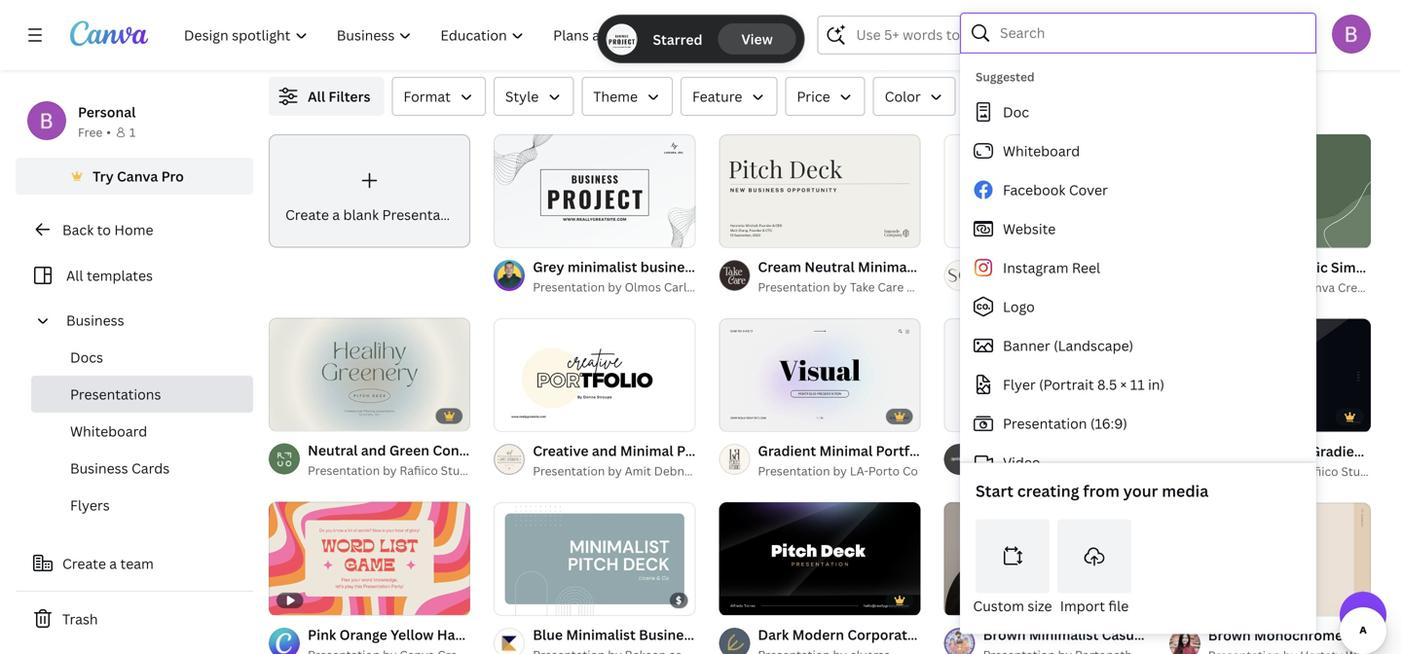Task type: describe. For each thing, give the bounding box(es) containing it.
creative inside green blobs basic simple pre presentation by canva creative stu
[[1338, 280, 1386, 296]]

bob builder image
[[1333, 14, 1371, 53]]

Search search field
[[1000, 15, 1303, 52]]

1 of 14 for grey
[[508, 226, 546, 239]]

color
[[885, 87, 921, 106]]

Search search field
[[857, 17, 1039, 54]]

amit
[[625, 463, 651, 479]]

feature button
[[681, 77, 778, 116]]

business cards link
[[31, 450, 253, 487]]

design inside modern pitch deck presentation template presentation by giant design
[[1109, 463, 1147, 479]]

porto
[[869, 463, 900, 479]]

try canva pro
[[93, 167, 184, 186]]

presentation by saga design studio
[[983, 279, 1183, 295]]

theme button
[[582, 77, 673, 116]]

import file
[[1060, 597, 1129, 616]]

create for create a blank presentation
[[285, 205, 329, 224]]

creative and minimal portfolio presentation presentation by amit debnath
[[533, 442, 824, 479]]

presentation by saga design studio link
[[983, 278, 1183, 297]]

2 1 of 16 link from the top
[[719, 502, 921, 616]]

11
[[1131, 376, 1145, 394]]

presentation down template
[[1209, 464, 1281, 480]]

by inside "link"
[[833, 463, 847, 479]]

0 vertical spatial design
[[1105, 279, 1143, 295]]

and for green
[[361, 441, 386, 460]]

studio inside the neutral and green contemporary pitch deck presentation by rafiico studio
[[441, 463, 478, 479]]

starred
[[653, 30, 703, 49]]

1 1 of 16 link from the top
[[719, 318, 921, 432]]

start creating from your media
[[976, 481, 1209, 502]]

1 horizontal spatial rafiico
[[1301, 464, 1339, 480]]

presentation by la-porto co
[[758, 463, 918, 479]]

filters
[[329, 87, 371, 106]]

flyer (portrait 8.5 × 11 in)
[[1003, 376, 1165, 394]]

file
[[1109, 597, 1129, 616]]

presentations
[[70, 385, 161, 404]]

presentation up your
[[1113, 442, 1198, 460]]

green blobs basic simple pre presentation by canva creative stu
[[1209, 258, 1403, 296]]

logo link
[[960, 287, 1309, 326]]

deck inside modern pitch deck presentation template presentation by giant design
[[1076, 442, 1110, 460]]

care
[[878, 279, 904, 295]]

presentation down '(portrait'
[[1003, 414, 1088, 433]]

flyers
[[70, 496, 110, 515]]

blobs
[[1252, 258, 1290, 277]]

website link
[[960, 209, 1309, 248]]

minimalist beige cream brand proposal presentation image
[[944, 134, 1146, 248]]

project
[[702, 258, 750, 276]]

?
[[1358, 601, 1369, 629]]

pro
[[161, 167, 184, 186]]

style
[[505, 87, 539, 106]]

all for all filters
[[308, 87, 325, 106]]

presentation by take care creative
[[758, 279, 954, 295]]

instagram reel
[[1003, 259, 1101, 277]]

top level navigation element
[[171, 16, 771, 55]]

presentation inside the neutral and green contemporary pitch deck presentation by rafiico studio
[[308, 463, 380, 479]]

personal
[[78, 103, 136, 121]]

•
[[106, 124, 111, 140]]

feature
[[693, 87, 743, 106]]

all templates link
[[27, 257, 242, 294]]

brown monochrome simple minimalist presentation template image
[[1170, 503, 1371, 616]]

facebook cover
[[1003, 181, 1108, 199]]

trash
[[62, 610, 98, 629]]

create a blank presentation link
[[269, 134, 471, 248]]

green inside the neutral and green contemporary pitch deck presentation by rafiico studio
[[389, 441, 430, 460]]

presentation up logo
[[983, 279, 1056, 295]]

format button
[[392, 77, 486, 116]]

flyer
[[1003, 376, 1036, 394]]

1 horizontal spatial studio
[[1146, 279, 1183, 295]]

docs
[[70, 348, 103, 367]]

free
[[78, 124, 103, 140]]

team
[[120, 555, 154, 573]]

back to home
[[62, 221, 153, 239]]

olmos
[[625, 279, 661, 295]]

simple
[[1332, 258, 1377, 277]]

media
[[1162, 481, 1209, 502]]

blue minimalist business pitch deck presentation image
[[494, 502, 696, 616]]

your
[[1124, 481, 1159, 502]]

of for presentation by olmos carlos
[[516, 226, 531, 239]]

17,576 templates
[[269, 90, 377, 109]]

back
[[62, 221, 94, 239]]

price button
[[785, 77, 866, 116]]

all filters
[[308, 87, 371, 106]]

video
[[1003, 453, 1041, 472]]

debnath
[[654, 463, 703, 479]]

back to home link
[[16, 210, 253, 249]]

of for presentation by amit debnath
[[516, 410, 531, 423]]

stu
[[1388, 280, 1403, 296]]

deck inside the neutral and green contemporary pitch deck presentation by rafiico studio
[[571, 441, 604, 460]]

neutral
[[308, 441, 358, 460]]

price
[[797, 87, 831, 106]]

a for team
[[109, 555, 117, 573]]

(portrait
[[1039, 376, 1094, 394]]

templates for all templates
[[87, 266, 153, 285]]

doc
[[1003, 103, 1030, 121]]

pitch inside the neutral and green contemporary pitch deck presentation by rafiico studio
[[533, 441, 568, 460]]

all filters button
[[269, 77, 384, 116]]

19
[[308, 409, 321, 422]]

import
[[1060, 597, 1106, 616]]

creating
[[1018, 481, 1080, 502]]

presentation up presentation by la-porto co on the right bottom of page
[[739, 442, 824, 460]]

presentation by la-porto co link
[[758, 462, 921, 481]]

presentation down modern
[[983, 463, 1056, 479]]

presentation (16:9)
[[1003, 414, 1128, 433]]

gradient minimal portfolio proposal presentation image
[[719, 318, 921, 432]]

20
[[534, 594, 547, 607]]

by left saga
[[1058, 279, 1073, 295]]

suggested
[[976, 69, 1035, 85]]

facebook cover link
[[960, 170, 1309, 209]]

$
[[676, 594, 683, 607]]

presentation by giant design link
[[983, 462, 1147, 481]]

cream neutral minimalist new business pitch deck presentation image
[[719, 134, 921, 248]]

instagram
[[1003, 259, 1069, 277]]

a for blank
[[332, 205, 340, 224]]

by inside grey minimalist business project presentation presentation by olmos carlos
[[608, 279, 622, 295]]



Task type: vqa. For each thing, say whether or not it's contained in the screenshot.
CHOOSE TO ENCOURAGE OR REQUIRE DESIGN APPROVALS OR ASSIGN TEAM MEMBERS AS APPROVERS.
no



Task type: locate. For each thing, give the bounding box(es) containing it.
logo
[[1003, 298, 1035, 316]]

green left blobs
[[1209, 258, 1249, 277]]

deck up the giant
[[1076, 442, 1110, 460]]

14 for creative
[[534, 410, 546, 423]]

presentation by rafiico studio link down neutral
[[308, 461, 478, 481]]

instagram reel link
[[960, 248, 1309, 287]]

pitch right the contemporary
[[533, 441, 568, 460]]

presentation by rafiico studio link down template
[[1209, 462, 1379, 482]]

whiteboard
[[1003, 142, 1080, 160], [70, 422, 147, 441]]

banner (landscape)
[[1003, 337, 1134, 355]]

1 of 14 for creative
[[508, 410, 546, 423]]

0 horizontal spatial canva
[[117, 167, 158, 186]]

1 vertical spatial 1 of 16 link
[[719, 502, 921, 616]]

whiteboard link up cards
[[31, 413, 253, 450]]

1 horizontal spatial templates
[[311, 90, 377, 109]]

1 1 of 14 from the top
[[508, 226, 546, 239]]

creative down simple
[[1338, 280, 1386, 296]]

business up the flyers
[[70, 459, 128, 478]]

1 of 14 link
[[494, 134, 696, 248], [494, 318, 696, 433]]

presentation down neutral
[[308, 463, 380, 479]]

0 vertical spatial a
[[332, 205, 340, 224]]

status
[[599, 16, 804, 62]]

la-
[[850, 463, 869, 479]]

16 for dark modern corporate app development startup pitch deck presentation image
[[759, 593, 771, 606]]

0 vertical spatial 16
[[759, 409, 771, 422]]

and up presentation by amit debnath link
[[592, 442, 617, 460]]

0 horizontal spatial presentation by rafiico studio link
[[308, 461, 478, 481]]

16 up presentation by la-porto co on the right bottom of page
[[759, 409, 771, 422]]

by down minimalist
[[608, 279, 622, 295]]

1 horizontal spatial and
[[592, 442, 617, 460]]

presentation down grey
[[533, 279, 605, 295]]

portfolio
[[677, 442, 736, 460]]

facebook
[[1003, 181, 1066, 199]]

14 up neutral and green contemporary pitch deck link on the left bottom
[[534, 410, 546, 423]]

all down back
[[66, 266, 83, 285]]

0 horizontal spatial deck
[[571, 441, 604, 460]]

saga
[[1075, 279, 1102, 295]]

1 of 16 link down presentation by la-porto co on the right bottom of page
[[719, 502, 921, 616]]

1 of 14 link up minimalist
[[494, 134, 696, 248]]

None search field
[[818, 16, 1051, 55]]

1 vertical spatial a
[[109, 555, 117, 573]]

1 of 16 right $
[[733, 593, 771, 606]]

creative and minimal portfolio presentation image
[[494, 318, 696, 432]]

of inside 1 of 18 link
[[741, 225, 756, 238]]

1 vertical spatial whiteboard
[[70, 422, 147, 441]]

business for business cards
[[70, 459, 128, 478]]

canva inside green blobs basic simple pre presentation by canva creative stu
[[1301, 280, 1336, 296]]

1 of 16 for gradient minimal portfolio proposal presentation image
[[733, 409, 771, 422]]

and inside creative and minimal portfolio presentation presentation by amit debnath
[[592, 442, 617, 460]]

2 and from the left
[[592, 442, 617, 460]]

whiteboard link for facebook cover link
[[960, 131, 1309, 170]]

presentation down blobs
[[1209, 280, 1281, 296]]

whiteboard up facebook
[[1003, 142, 1080, 160]]

design down the modern pitch deck presentation template link
[[1109, 463, 1147, 479]]

1 vertical spatial design
[[1109, 463, 1147, 479]]

by left take
[[833, 279, 847, 295]]

1 horizontal spatial pitch
[[1039, 442, 1073, 460]]

templates right 17,576
[[311, 90, 377, 109]]

2 pitch from the left
[[1039, 442, 1073, 460]]

canva right try
[[117, 167, 158, 186]]

1 of 14 up the contemporary
[[508, 410, 546, 423]]

business
[[66, 311, 124, 330], [70, 459, 128, 478]]

0 vertical spatial 1 of 14
[[508, 226, 546, 239]]

1 deck from the left
[[571, 441, 604, 460]]

by up brown monochrome simple minimalist presentation template image
[[1284, 464, 1298, 480]]

deck up presentation by amit debnath link
[[571, 441, 604, 460]]

1 of 14 up grey
[[508, 226, 546, 239]]

rafiico inside the neutral and green contemporary pitch deck presentation by rafiico studio
[[400, 463, 438, 479]]

dark modern corporate app development startup pitch deck presentation image
[[719, 502, 921, 616]]

pitch
[[533, 441, 568, 460], [1039, 442, 1073, 460]]

1 of 16 link
[[719, 318, 921, 432], [719, 502, 921, 616]]

0 horizontal spatial whiteboard
[[70, 422, 147, 441]]

1 16 from the top
[[759, 409, 771, 422]]

cover
[[1069, 181, 1108, 199]]

0 horizontal spatial creative
[[533, 442, 589, 460]]

2 1 of 16 from the top
[[733, 593, 771, 606]]

0 horizontal spatial whiteboard link
[[31, 413, 253, 450]]

modern pitch deck presentation template presentation by giant design
[[983, 442, 1263, 479]]

1 horizontal spatial whiteboard link
[[960, 131, 1309, 170]]

by left amit at left bottom
[[608, 463, 622, 479]]

1 vertical spatial business
[[70, 459, 128, 478]]

×
[[1121, 376, 1127, 394]]

all for all templates
[[66, 266, 83, 285]]

presentation left amit at left bottom
[[533, 463, 605, 479]]

neutral and green contemporary pitch deck link
[[308, 440, 604, 461]]

grey
[[533, 258, 564, 276]]

of inside 1 of 19 link
[[291, 409, 305, 422]]

of for presentation by rafiico studio
[[291, 409, 305, 422]]

and inside the neutral and green contemporary pitch deck presentation by rafiico studio
[[361, 441, 386, 460]]

0 vertical spatial green
[[1209, 258, 1249, 277]]

1 vertical spatial create
[[62, 555, 106, 573]]

color button
[[873, 77, 956, 116]]

(16:9)
[[1091, 414, 1128, 433]]

0 vertical spatial 14
[[534, 226, 546, 239]]

try
[[93, 167, 114, 186]]

presentation by rafiico studio link for neutral and green contemporary pitch deck image
[[308, 461, 478, 481]]

contemporary
[[433, 441, 530, 460]]

whiteboard link up cover
[[960, 131, 1309, 170]]

all right 17,576
[[308, 87, 325, 106]]

modern pitch deck presentation template link
[[983, 440, 1263, 462]]

2 1 of 14 link from the top
[[494, 318, 696, 433]]

1 horizontal spatial presentation by rafiico studio link
[[1209, 462, 1379, 482]]

by down green blobs basic simple pre link on the right of the page
[[1284, 280, 1298, 296]]

presentation right blank
[[382, 205, 467, 224]]

business up docs
[[66, 311, 124, 330]]

8.5
[[1098, 376, 1117, 394]]

2 horizontal spatial studio
[[1342, 464, 1379, 480]]

presentation
[[382, 205, 467, 224], [758, 279, 830, 295], [533, 279, 605, 295], [983, 279, 1056, 295], [1209, 280, 1281, 296], [1003, 414, 1088, 433], [739, 442, 824, 460], [1113, 442, 1198, 460], [308, 463, 380, 479], [758, 463, 830, 479], [533, 463, 605, 479], [983, 463, 1056, 479], [1209, 464, 1281, 480]]

(landscape)
[[1054, 337, 1134, 355]]

cards
[[131, 459, 170, 478]]

1 horizontal spatial creative
[[907, 279, 954, 295]]

1 vertical spatial templates
[[87, 266, 153, 285]]

grey minimalist business project presentation link
[[533, 256, 838, 278]]

presentation by rafiico studio
[[1209, 464, 1379, 480]]

and
[[361, 441, 386, 460], [592, 442, 617, 460]]

0 horizontal spatial a
[[109, 555, 117, 573]]

whiteboard link
[[960, 131, 1309, 170], [31, 413, 253, 450]]

presentation left la-
[[758, 463, 830, 479]]

templates
[[311, 90, 377, 109], [87, 266, 153, 285]]

0 horizontal spatial rafiico
[[400, 463, 438, 479]]

0 horizontal spatial green
[[389, 441, 430, 460]]

creative up presentation by amit debnath link
[[533, 442, 589, 460]]

2 1 of 14 from the top
[[508, 410, 546, 423]]

status containing view
[[599, 16, 804, 62]]

1 vertical spatial all
[[66, 266, 83, 285]]

create inside button
[[62, 555, 106, 573]]

1 vertical spatial green
[[389, 441, 430, 460]]

by inside creative and minimal portfolio presentation presentation by amit debnath
[[608, 463, 622, 479]]

1 of 16 for dark modern corporate app development startup pitch deck presentation image
[[733, 593, 771, 606]]

co
[[903, 463, 918, 479]]

2 14 from the top
[[534, 410, 546, 423]]

0 horizontal spatial pitch
[[533, 441, 568, 460]]

canva inside 'button'
[[117, 167, 158, 186]]

1 vertical spatial whiteboard link
[[31, 413, 253, 450]]

by inside modern pitch deck presentation template presentation by giant design
[[1058, 463, 1073, 479]]

0 vertical spatial business
[[66, 311, 124, 330]]

create for create a team
[[62, 555, 106, 573]]

video link
[[960, 443, 1309, 482]]

try canva pro button
[[16, 158, 253, 195]]

2 horizontal spatial creative
[[1338, 280, 1386, 296]]

creative
[[907, 279, 954, 295], [1338, 280, 1386, 296], [533, 442, 589, 460]]

modern pitch deck presentation template image
[[944, 318, 1146, 432]]

whiteboard link for the business cards link
[[31, 413, 253, 450]]

create
[[285, 205, 329, 224], [62, 555, 106, 573]]

1 1 of 14 link from the top
[[494, 134, 696, 248]]

presentation inside green blobs basic simple pre presentation by canva creative stu
[[1209, 280, 1281, 296]]

0 horizontal spatial templates
[[87, 266, 153, 285]]

format
[[404, 87, 451, 106]]

by left the giant
[[1058, 463, 1073, 479]]

0 vertical spatial 1 of 16
[[733, 409, 771, 422]]

1 1 of 16 from the top
[[733, 409, 771, 422]]

1 14 from the top
[[534, 226, 546, 239]]

creative and minimal portfolio presentation link
[[533, 440, 824, 462]]

blank
[[343, 205, 379, 224]]

0 vertical spatial whiteboard
[[1003, 142, 1080, 160]]

of for presentation by take care creative
[[741, 225, 756, 238]]

by down neutral and green contemporary pitch deck link on the left bottom
[[383, 463, 397, 479]]

creative right care
[[907, 279, 954, 295]]

1 horizontal spatial deck
[[1076, 442, 1110, 460]]

of
[[741, 225, 756, 238], [516, 226, 531, 239], [291, 409, 305, 422], [741, 409, 756, 422], [516, 410, 531, 423], [741, 593, 756, 606], [516, 594, 531, 607]]

deck
[[571, 441, 604, 460], [1076, 442, 1110, 460]]

1 and from the left
[[361, 441, 386, 460]]

1 vertical spatial 14
[[534, 410, 546, 423]]

and right neutral
[[361, 441, 386, 460]]

canva
[[117, 167, 158, 186], [1301, 280, 1336, 296]]

0 horizontal spatial all
[[66, 266, 83, 285]]

custom
[[973, 597, 1025, 616]]

style button
[[494, 77, 574, 116]]

green blobs basic simple pre link
[[1209, 257, 1403, 278]]

to
[[97, 221, 111, 239]]

a left team
[[109, 555, 117, 573]]

carlos
[[664, 279, 700, 295]]

1 horizontal spatial a
[[332, 205, 340, 224]]

neutral and green contemporary pitch deck image
[[269, 318, 471, 431]]

pitch inside modern pitch deck presentation template presentation by giant design
[[1039, 442, 1073, 460]]

green left the contemporary
[[389, 441, 430, 460]]

16 right $
[[759, 593, 771, 606]]

create a blank presentation element
[[269, 134, 471, 248]]

business for business
[[66, 311, 124, 330]]

1 vertical spatial 1 of 14 link
[[494, 318, 696, 433]]

flyer (portrait 8.5 × 11 in) link
[[960, 365, 1309, 404]]

0 horizontal spatial and
[[361, 441, 386, 460]]

flyers link
[[31, 487, 253, 524]]

0 horizontal spatial create
[[62, 555, 106, 573]]

all inside all filters button
[[308, 87, 325, 106]]

all inside all templates link
[[66, 266, 83, 285]]

2 16 from the top
[[759, 593, 771, 606]]

1 of 20 link
[[494, 502, 696, 617]]

presentation by amit debnath link
[[533, 462, 703, 481]]

grey minimalist business project presentation presentation by olmos carlos
[[533, 258, 838, 295]]

1 vertical spatial canva
[[1301, 280, 1336, 296]]

0 vertical spatial all
[[308, 87, 325, 106]]

1 horizontal spatial green
[[1209, 258, 1249, 277]]

14 up grey
[[534, 226, 546, 239]]

presentation inside grey minimalist business project presentation presentation by olmos carlos
[[533, 279, 605, 295]]

all templates
[[66, 266, 153, 285]]

create a team button
[[16, 545, 253, 583]]

green inside green blobs basic simple pre presentation by canva creative stu
[[1209, 258, 1249, 277]]

a inside button
[[109, 555, 117, 573]]

modern
[[983, 442, 1035, 460]]

of for presentation by la-porto co
[[741, 409, 756, 422]]

? button
[[1340, 592, 1387, 639]]

create a team
[[62, 555, 154, 573]]

presentation by canva creative stu link
[[1209, 278, 1403, 298]]

1 of 14 link down presentation by olmos carlos link
[[494, 318, 696, 433]]

1 horizontal spatial whiteboard
[[1003, 142, 1080, 160]]

whiteboard down presentations
[[70, 422, 147, 441]]

presentation inside "link"
[[758, 463, 830, 479]]

a
[[332, 205, 340, 224], [109, 555, 117, 573]]

0 vertical spatial 1 of 16 link
[[719, 318, 921, 432]]

2 deck from the left
[[1076, 442, 1110, 460]]

18
[[759, 225, 771, 238]]

canva down basic
[[1301, 280, 1336, 296]]

home
[[114, 221, 153, 239]]

1 vertical spatial 1 of 16
[[733, 593, 771, 606]]

by inside green blobs basic simple pre presentation by canva creative stu
[[1284, 280, 1298, 296]]

in)
[[1148, 376, 1165, 394]]

1
[[129, 124, 136, 140], [733, 225, 739, 238], [508, 226, 513, 239], [282, 409, 288, 422], [733, 409, 739, 422], [508, 410, 513, 423], [733, 593, 739, 606], [508, 594, 513, 607]]

templates for 17,576 templates
[[311, 90, 377, 109]]

1 of 14 link for minimalist
[[494, 134, 696, 248]]

presentation by rafiico studio link for black and gray gradient professional presentation image
[[1209, 462, 1379, 482]]

black and gray gradient professional presentation image
[[1170, 319, 1371, 432]]

16 for gradient minimal portfolio proposal presentation image
[[759, 409, 771, 422]]

and for minimal
[[592, 442, 617, 460]]

presentation by rafiico studio link
[[308, 461, 478, 481], [1209, 462, 1379, 482]]

presentation by take care creative link
[[758, 278, 954, 297]]

create left team
[[62, 555, 106, 573]]

1 vertical spatial 16
[[759, 593, 771, 606]]

14 for grey
[[534, 226, 546, 239]]

by left la-
[[833, 463, 847, 479]]

1 of 16 link down presentation by take care creative link
[[719, 318, 921, 432]]

1 horizontal spatial canva
[[1301, 280, 1336, 296]]

16
[[759, 409, 771, 422], [759, 593, 771, 606]]

green
[[1209, 258, 1249, 277], [389, 441, 430, 460]]

templates down back to home
[[87, 266, 153, 285]]

1 of 16 up portfolio
[[733, 409, 771, 422]]

0 vertical spatial whiteboard link
[[960, 131, 1309, 170]]

design right saga
[[1105, 279, 1143, 295]]

1 horizontal spatial all
[[308, 87, 325, 106]]

presentation down presentation
[[758, 279, 830, 295]]

17,576
[[269, 90, 308, 109]]

brown minimalist casual fashion collection presentation image
[[944, 502, 1146, 616]]

0 vertical spatial canva
[[117, 167, 158, 186]]

pitch up presentation by giant design link
[[1039, 442, 1073, 460]]

0 vertical spatial templates
[[311, 90, 377, 109]]

website
[[1003, 220, 1056, 238]]

1 pitch from the left
[[533, 441, 568, 460]]

creative inside creative and minimal portfolio presentation presentation by amit debnath
[[533, 442, 589, 460]]

grey minimalist business project presentation image
[[494, 134, 696, 248]]

0 vertical spatial 1 of 14 link
[[494, 134, 696, 248]]

1 vertical spatial 1 of 14
[[508, 410, 546, 423]]

create left blank
[[285, 205, 329, 224]]

by inside the neutral and green contemporary pitch deck presentation by rafiico studio
[[383, 463, 397, 479]]

0 horizontal spatial studio
[[441, 463, 478, 479]]

1 of 14 link for and
[[494, 318, 696, 433]]

view
[[742, 30, 773, 48]]

a left blank
[[332, 205, 340, 224]]

1 horizontal spatial create
[[285, 205, 329, 224]]

0 vertical spatial create
[[285, 205, 329, 224]]

reel
[[1072, 259, 1101, 277]]

of inside 1 of 20 link
[[516, 594, 531, 607]]

1 of 19
[[282, 409, 321, 422]]

all
[[308, 87, 325, 106], [66, 266, 83, 285]]



